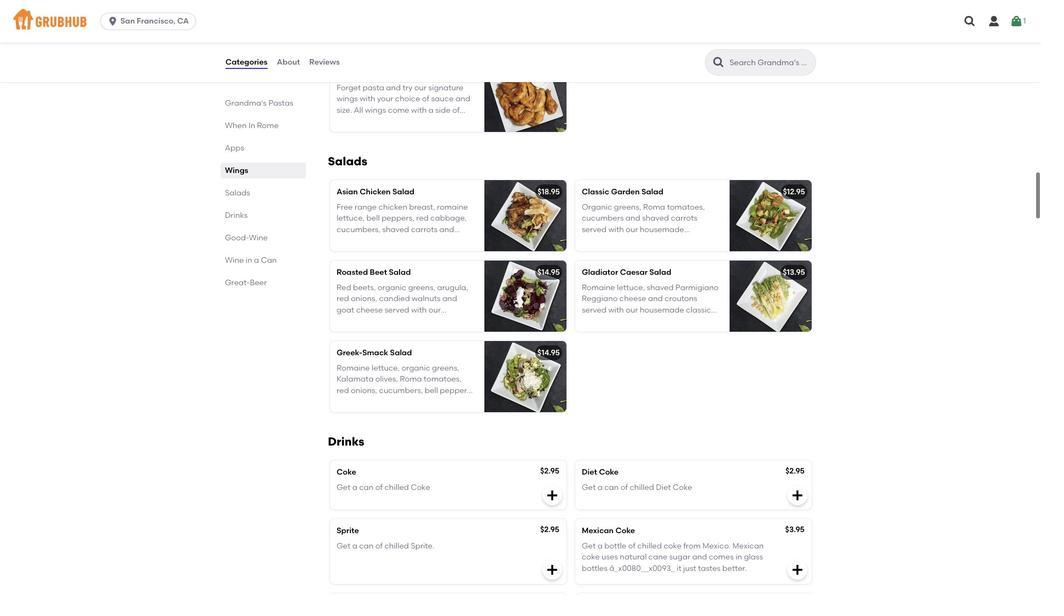Task type: vqa. For each thing, say whether or not it's contained in the screenshot.
the "housemade" to the bottom
yes



Task type: locate. For each thing, give the bounding box(es) containing it.
housemade for and
[[640, 305, 684, 315]]

cucumbers
[[582, 214, 624, 223]]

1 horizontal spatial vinaigrette
[[618, 236, 658, 245]]

served up greek
[[400, 397, 425, 406]]

0 vertical spatial housemade
[[640, 225, 684, 234]]

with up lemon at bottom
[[411, 305, 427, 315]]

0 vertical spatial drinks
[[225, 211, 248, 220]]

of inside get a bottle of chilled coke from mexico. mexican coke uses natural cane sugar and comes in glass bottles â_x0080__x0093_ it just tastes better.
[[628, 542, 636, 551]]

wine down good-
[[225, 256, 244, 265]]

0 vertical spatial wings
[[337, 94, 358, 104]]

about button
[[276, 43, 301, 82]]

with down bell
[[427, 397, 442, 406]]

search icon image
[[712, 56, 725, 69]]

greens, inside organic greens, roma tomatoes, cucumbers and shaved carrots served with our housemade balsamic vinaigrette dressing.
[[614, 203, 641, 212]]

1 vertical spatial vinaigrette
[[337, 328, 377, 337]]

salads
[[328, 154, 367, 168], [225, 188, 250, 198]]

vinaigrette
[[618, 236, 658, 245], [337, 328, 377, 337]]

romaine up reggiano
[[582, 283, 615, 292]]

housemade inside organic greens, roma tomatoes, cucumbers and shaved carrots served with our housemade balsamic vinaigrette dressing.
[[640, 225, 684, 234]]

size.
[[337, 106, 352, 115]]

housemade down croutons
[[640, 305, 684, 315]]

1 horizontal spatial diet
[[656, 483, 671, 492]]

1 vertical spatial shaved
[[647, 283, 674, 292]]

served
[[582, 225, 607, 234], [385, 305, 409, 315], [582, 305, 607, 315], [400, 397, 425, 406]]

a
[[429, 106, 434, 115], [254, 256, 259, 265], [352, 483, 357, 492], [598, 483, 603, 492], [352, 542, 357, 551], [598, 542, 603, 551]]

housemade inside romaine lettuce, shaved parmigiano reggiano cheese and croutons served with our housemade classic caesar dressing.
[[640, 305, 684, 315]]

honey-
[[383, 316, 409, 326]]

drinks down homemade
[[328, 435, 364, 448]]

organic for candied
[[378, 283, 406, 292]]

1 vertical spatial roma
[[400, 375, 422, 384]]

and left feta
[[337, 397, 351, 406]]

1 $14.95 from the top
[[538, 268, 560, 277]]

roma up cucumbers,
[[400, 375, 422, 384]]

gladiator
[[582, 268, 618, 277]]

gladiator caesar salad image
[[730, 260, 812, 332]]

0 vertical spatial romaine
[[582, 283, 615, 292]]

0 horizontal spatial mexican
[[582, 526, 614, 535]]

bottle
[[605, 542, 627, 551]]

0 horizontal spatial vinaigrette
[[337, 328, 377, 337]]

chilled inside get a bottle of chilled coke from mexico. mexican coke uses natural cane sugar and comes in glass bottles â_x0080__x0093_ it just tastes better.
[[638, 542, 662, 551]]

0 vertical spatial vinaigrette
[[618, 236, 658, 245]]

tomatoes, up bell
[[424, 375, 462, 384]]

1 vertical spatial mexican
[[733, 542, 764, 551]]

lettuce, for olives,
[[372, 364, 400, 373]]

1 horizontal spatial mexican
[[733, 542, 764, 551]]

onions,
[[351, 294, 377, 304], [351, 386, 377, 395]]

greens, up peppers
[[432, 364, 459, 373]]

1 vertical spatial coke
[[582, 553, 600, 562]]

roasted
[[337, 268, 368, 277]]

1 vertical spatial salads
[[225, 188, 250, 198]]

dressing. down "all"
[[360, 117, 393, 126]]

onions, inside red beets, organic greens, arugula, red onions, candied walnuts and goat cheese served with our housemade honey-lemon vinaigrette dressing.
[[351, 294, 377, 304]]

a inside "forget pasta and try our signature wings with your choice of sauce and size. all wings come with a side of ranch dressing."
[[429, 106, 434, 115]]

cheese up creamy
[[372, 397, 398, 406]]

garden
[[611, 187, 640, 196]]

served up honey-
[[385, 305, 409, 315]]

1 horizontal spatial caesar
[[620, 268, 648, 277]]

classic
[[582, 187, 609, 196]]

$14.95 for red beets, organic greens, arugula, red onions, candied walnuts and goat cheese served with our housemade honey-lemon vinaigrette dressing.
[[538, 268, 560, 277]]

cheese down gladiator caesar salad
[[620, 294, 646, 304]]

goat
[[337, 305, 354, 315]]

1 vertical spatial diet
[[656, 483, 671, 492]]

bell
[[425, 386, 438, 395]]

0 horizontal spatial diet
[[582, 467, 597, 477]]

get for get a can of chilled sprite.
[[337, 542, 351, 551]]

get a can of chilled coke
[[337, 483, 430, 492]]

dressing. down honey-
[[379, 328, 412, 337]]

a for diet coke
[[598, 483, 603, 492]]

0 horizontal spatial wine
[[225, 256, 244, 265]]

0 horizontal spatial salads
[[225, 188, 250, 198]]

salad right garden
[[642, 187, 664, 196]]

comes
[[709, 553, 734, 562]]

glass
[[744, 553, 763, 562]]

1 button
[[1010, 11, 1026, 31]]

and
[[386, 83, 401, 93], [456, 94, 470, 104], [626, 214, 640, 223], [442, 294, 457, 304], [648, 294, 663, 304], [337, 397, 351, 406], [692, 553, 707, 562]]

0 horizontal spatial romaine
[[337, 364, 370, 373]]

romaine inside romaine lettuce, shaved parmigiano reggiano cheese and croutons served with our housemade classic caesar dressing.
[[582, 283, 615, 292]]

wings down forget
[[337, 94, 358, 104]]

greek-smack salad image
[[485, 341, 567, 412]]

housemade
[[640, 225, 684, 234], [640, 305, 684, 315], [337, 316, 381, 326]]

2 red from the top
[[337, 386, 349, 395]]

cheese inside romaine lettuce, shaved parmigiano reggiano cheese and croutons served with our housemade classic caesar dressing.
[[620, 294, 646, 304]]

1 horizontal spatial lettuce,
[[617, 283, 645, 292]]

with down cucumbers
[[608, 225, 624, 234]]

greens, inside romaine lettuce, organic greens, kalamata olives, roma tomatoes, red onions, cucumbers, bell peppers and feta cheese served with our homemade creamy greek dressing.
[[432, 364, 459, 373]]

0 vertical spatial shaved
[[642, 214, 669, 223]]

salad right smack
[[390, 348, 412, 357]]

1 horizontal spatial wine
[[249, 233, 268, 243]]

salad right beet
[[389, 268, 411, 277]]

svg image inside main navigation navigation
[[988, 15, 1001, 28]]

lettuce, inside romaine lettuce, organic greens, kalamata olives, roma tomatoes, red onions, cucumbers, bell peppers and feta cheese served with our homemade creamy greek dressing.
[[372, 364, 400, 373]]

0 vertical spatial greens,
[[614, 203, 641, 212]]

with down pasta
[[360, 94, 375, 104]]

of for diet coke
[[621, 483, 628, 492]]

salad up croutons
[[650, 268, 671, 277]]

0 vertical spatial caesar
[[620, 268, 648, 277]]

0 horizontal spatial lettuce,
[[372, 364, 400, 373]]

$2.95
[[540, 466, 560, 476], [786, 466, 805, 476], [540, 525, 560, 534]]

roma down classic garden salad
[[643, 203, 665, 212]]

0 vertical spatial red
[[337, 294, 349, 304]]

classic garden salad image
[[730, 180, 812, 251]]

romaine inside romaine lettuce, organic greens, kalamata olives, roma tomatoes, red onions, cucumbers, bell peppers and feta cheese served with our homemade creamy greek dressing.
[[337, 364, 370, 373]]

$13.95
[[783, 268, 805, 277]]

greens, inside red beets, organic greens, arugula, red onions, candied walnuts and goat cheese served with our housemade honey-lemon vinaigrette dressing.
[[408, 283, 435, 292]]

side
[[435, 106, 451, 115]]

â_x0080__x0093_
[[609, 564, 675, 573]]

a up sprite
[[352, 483, 357, 492]]

lettuce,
[[617, 283, 645, 292], [372, 364, 400, 373]]

roma inside romaine lettuce, organic greens, kalamata olives, roma tomatoes, red onions, cucumbers, bell peppers and feta cheese served with our homemade creamy greek dressing.
[[400, 375, 422, 384]]

wings down your
[[365, 106, 386, 115]]

olives,
[[375, 375, 398, 384]]

signature
[[428, 83, 464, 93]]

red inside romaine lettuce, organic greens, kalamata olives, roma tomatoes, red onions, cucumbers, bell peppers and feta cheese served with our homemade creamy greek dressing.
[[337, 386, 349, 395]]

greens, for red beets, organic greens, arugula, red onions, candied walnuts and goat cheese served with our housemade honey-lemon vinaigrette dressing.
[[408, 283, 435, 292]]

of
[[422, 94, 429, 104], [452, 106, 460, 115], [375, 483, 383, 492], [621, 483, 628, 492], [375, 542, 383, 551], [628, 542, 636, 551]]

in inside get a bottle of chilled coke from mexico. mexican coke uses natural cane sugar and comes in glass bottles â_x0080__x0093_ it just tastes better.
[[736, 553, 742, 562]]

good-
[[225, 233, 249, 243]]

1 horizontal spatial roma
[[643, 203, 665, 212]]

get down sprite
[[337, 542, 351, 551]]

1 vertical spatial in
[[736, 553, 742, 562]]

1 horizontal spatial drinks
[[328, 435, 364, 448]]

in left the can
[[246, 256, 252, 265]]

0 vertical spatial roma
[[643, 203, 665, 212]]

wine up wine in a can
[[249, 233, 268, 243]]

0 horizontal spatial tomatoes,
[[424, 375, 462, 384]]

$2.95 for get a bottle of chilled coke from mexico. mexican coke uses natural cane sugar and comes in glass bottles â_x0080__x0093_ it just tastes better.
[[540, 525, 560, 534]]

1 vertical spatial $14.95
[[538, 348, 560, 357]]

get up sprite
[[337, 483, 351, 492]]

shaved left carrots on the top
[[642, 214, 669, 223]]

forget pasta and try our signature wings with your choice of sauce and size. all wings come with a side of ranch dressing. button
[[330, 61, 567, 132]]

greens, down garden
[[614, 203, 641, 212]]

shaved
[[642, 214, 669, 223], [647, 283, 674, 292]]

1 red from the top
[[337, 294, 349, 304]]

cheese
[[620, 294, 646, 304], [356, 305, 383, 315], [372, 397, 398, 406]]

0 vertical spatial tomatoes,
[[667, 203, 705, 212]]

our right try
[[414, 83, 427, 93]]

dressing. down peppers
[[436, 408, 469, 417]]

get up bottles
[[582, 542, 596, 551]]

chilled for diet
[[630, 483, 654, 492]]

coke up the sugar at the right of page
[[664, 542, 682, 551]]

and down from
[[692, 553, 707, 562]]

our inside romaine lettuce, organic greens, kalamata olives, roma tomatoes, red onions, cucumbers, bell peppers and feta cheese served with our homemade creamy greek dressing.
[[444, 397, 457, 406]]

organic inside romaine lettuce, organic greens, kalamata olives, roma tomatoes, red onions, cucumbers, bell peppers and feta cheese served with our homemade creamy greek dressing.
[[402, 364, 430, 373]]

tomatoes, up carrots on the top
[[667, 203, 705, 212]]

get
[[337, 483, 351, 492], [582, 483, 596, 492], [337, 542, 351, 551], [582, 542, 596, 551]]

our
[[414, 83, 427, 93], [626, 225, 638, 234], [429, 305, 441, 315], [626, 305, 638, 315], [444, 397, 457, 406]]

1 vertical spatial wings
[[225, 166, 248, 175]]

dressing. down carrots on the top
[[660, 236, 693, 245]]

housemade for shaved
[[640, 225, 684, 234]]

mexican up bottle
[[582, 526, 614, 535]]

2 vertical spatial cheese
[[372, 397, 398, 406]]

drinks up good-
[[225, 211, 248, 220]]

our down walnuts
[[429, 305, 441, 315]]

1 horizontal spatial romaine
[[582, 283, 615, 292]]

0 vertical spatial mexican
[[582, 526, 614, 535]]

dressing. inside romaine lettuce, organic greens, kalamata olives, roma tomatoes, red onions, cucumbers, bell peppers and feta cheese served with our homemade creamy greek dressing.
[[436, 408, 469, 417]]

dressing. inside romaine lettuce, shaved parmigiano reggiano cheese and croutons served with our housemade classic caesar dressing.
[[611, 316, 644, 326]]

categories
[[226, 57, 268, 67]]

great-beer
[[225, 278, 267, 287]]

housemade down goat
[[337, 316, 381, 326]]

mexican
[[582, 526, 614, 535], [733, 542, 764, 551]]

organic for tomatoes,
[[402, 364, 430, 373]]

1 onions, from the top
[[351, 294, 377, 304]]

a left side
[[429, 106, 434, 115]]

red down red
[[337, 294, 349, 304]]

salad for asian chicken salad
[[392, 187, 414, 196]]

0 vertical spatial cheese
[[620, 294, 646, 304]]

0 horizontal spatial caesar
[[582, 316, 609, 326]]

a up uses
[[598, 542, 603, 551]]

0 vertical spatial diet
[[582, 467, 597, 477]]

vinaigrette inside organic greens, roma tomatoes, cucumbers and shaved carrots served with our housemade balsamic vinaigrette dressing.
[[618, 236, 658, 245]]

romaine up kalamata
[[337, 364, 370, 373]]

categories button
[[225, 43, 268, 82]]

greek-smack salad
[[337, 348, 412, 357]]

lettuce, inside romaine lettuce, shaved parmigiano reggiano cheese and croutons served with our housemade classic caesar dressing.
[[617, 283, 645, 292]]

roma inside organic greens, roma tomatoes, cucumbers and shaved carrots served with our housemade balsamic vinaigrette dressing.
[[643, 203, 665, 212]]

0 vertical spatial salads
[[328, 154, 367, 168]]

red beets, organic greens, arugula, red onions, candied walnuts and goat cheese served with our housemade honey-lemon vinaigrette dressing.
[[337, 283, 468, 337]]

mexican up "glass"
[[733, 542, 764, 551]]

0 horizontal spatial in
[[246, 256, 252, 265]]

a inside get a bottle of chilled coke from mexico. mexican coke uses natural cane sugar and comes in glass bottles â_x0080__x0093_ it just tastes better.
[[598, 542, 603, 551]]

a for coke
[[352, 483, 357, 492]]

dressing. down reggiano
[[611, 316, 644, 326]]

walnuts
[[412, 294, 441, 304]]

organic up candied
[[378, 283, 406, 292]]

0 vertical spatial wings
[[328, 35, 364, 49]]

1 horizontal spatial tomatoes,
[[667, 203, 705, 212]]

dressing.
[[360, 117, 393, 126], [660, 236, 693, 245], [611, 316, 644, 326], [379, 328, 412, 337], [436, 408, 469, 417]]

a down sprite
[[352, 542, 357, 551]]

caesar down reggiano
[[582, 316, 609, 326]]

mexico.
[[703, 542, 731, 551]]

and inside romaine lettuce, shaved parmigiano reggiano cheese and croutons served with our housemade classic caesar dressing.
[[648, 294, 663, 304]]

vinaigrette up greek-
[[337, 328, 377, 337]]

organic up cucumbers,
[[402, 364, 430, 373]]

1 horizontal spatial wings
[[365, 106, 386, 115]]

red down kalamata
[[337, 386, 349, 395]]

$2.95 for get a can of chilled diet coke
[[540, 466, 560, 476]]

0 horizontal spatial roma
[[400, 375, 422, 384]]

with down reggiano
[[608, 305, 624, 315]]

with
[[360, 94, 375, 104], [411, 106, 427, 115], [608, 225, 624, 234], [411, 305, 427, 315], [608, 305, 624, 315], [427, 397, 442, 406]]

served inside romaine lettuce, organic greens, kalamata olives, roma tomatoes, red onions, cucumbers, bell peppers and feta cheese served with our homemade creamy greek dressing.
[[400, 397, 425, 406]]

greens, up walnuts
[[408, 283, 435, 292]]

0 vertical spatial $14.95
[[538, 268, 560, 277]]

svg image
[[964, 15, 977, 28], [1010, 15, 1023, 28], [107, 16, 118, 27], [791, 489, 804, 502]]

a down diet coke at the right bottom of the page
[[598, 483, 603, 492]]

1 vertical spatial tomatoes,
[[424, 375, 462, 384]]

wings down apps
[[225, 166, 248, 175]]

1 vertical spatial organic
[[402, 364, 430, 373]]

0 vertical spatial onions,
[[351, 294, 377, 304]]

served down reggiano
[[582, 305, 607, 315]]

drinks
[[225, 211, 248, 220], [328, 435, 364, 448]]

creamy
[[382, 408, 410, 417]]

1 vertical spatial romaine
[[337, 364, 370, 373]]

1 vertical spatial red
[[337, 386, 349, 395]]

1 horizontal spatial salads
[[328, 154, 367, 168]]

and left croutons
[[648, 294, 663, 304]]

bottles
[[582, 564, 608, 573]]

svg image
[[988, 15, 1001, 28], [546, 489, 559, 502], [546, 563, 559, 576], [791, 563, 804, 576]]

0 vertical spatial organic
[[378, 283, 406, 292]]

lettuce, up olives,
[[372, 364, 400, 373]]

our down peppers
[[444, 397, 457, 406]]

1 vertical spatial drinks
[[328, 435, 364, 448]]

our down garden
[[626, 225, 638, 234]]

1 vertical spatial housemade
[[640, 305, 684, 315]]

tomatoes, inside organic greens, roma tomatoes, cucumbers and shaved carrots served with our housemade balsamic vinaigrette dressing.
[[667, 203, 705, 212]]

2 vertical spatial greens,
[[432, 364, 459, 373]]

organic inside red beets, organic greens, arugula, red onions, candied walnuts and goat cheese served with our housemade honey-lemon vinaigrette dressing.
[[378, 283, 406, 292]]

and inside red beets, organic greens, arugula, red onions, candied walnuts and goat cheese served with our housemade honey-lemon vinaigrette dressing.
[[442, 294, 457, 304]]

salad
[[392, 187, 414, 196], [642, 187, 664, 196], [389, 268, 411, 277], [650, 268, 671, 277], [390, 348, 412, 357]]

coke up bottles
[[582, 553, 600, 562]]

caesar right "gladiator"
[[620, 268, 648, 277]]

1 vertical spatial lettuce,
[[372, 364, 400, 373]]

our down gladiator caesar salad
[[626, 305, 638, 315]]

grandma's pastas
[[225, 99, 293, 108]]

wings up "reviews"
[[328, 35, 364, 49]]

get inside get a bottle of chilled coke from mexico. mexican coke uses natural cane sugar and comes in glass bottles â_x0080__x0093_ it just tastes better.
[[582, 542, 596, 551]]

onions, down beets,
[[351, 294, 377, 304]]

chicken
[[360, 187, 391, 196]]

2 $14.95 from the top
[[538, 348, 560, 357]]

onions, up feta
[[351, 386, 377, 395]]

2 onions, from the top
[[351, 386, 377, 395]]

0 horizontal spatial coke
[[582, 553, 600, 562]]

lettuce, down gladiator caesar salad
[[617, 283, 645, 292]]

served up the balsamic
[[582, 225, 607, 234]]

1 vertical spatial greens,
[[408, 283, 435, 292]]

coke
[[664, 542, 682, 551], [582, 553, 600, 562]]

uses
[[602, 553, 618, 562]]

and down garden
[[626, 214, 640, 223]]

Search Grandma's Homemade Pasta search field
[[729, 57, 812, 68]]

chilled for sprite.
[[385, 542, 409, 551]]

served inside romaine lettuce, shaved parmigiano reggiano cheese and croutons served with our housemade classic caesar dressing.
[[582, 305, 607, 315]]

your
[[377, 94, 393, 104]]

a for mexican coke
[[598, 542, 603, 551]]

can
[[359, 483, 374, 492], [605, 483, 619, 492], [359, 542, 374, 551]]

with inside romaine lettuce, organic greens, kalamata olives, roma tomatoes, red onions, cucumbers, bell peppers and feta cheese served with our homemade creamy greek dressing.
[[427, 397, 442, 406]]

wings
[[337, 94, 358, 104], [365, 106, 386, 115]]

it
[[677, 564, 682, 573]]

get down diet coke at the right bottom of the page
[[582, 483, 596, 492]]

housemade down carrots on the top
[[640, 225, 684, 234]]

kalamata
[[337, 375, 374, 384]]

0 vertical spatial coke
[[664, 542, 682, 551]]

san
[[121, 16, 135, 26]]

1 vertical spatial caesar
[[582, 316, 609, 326]]

tomatoes, inside romaine lettuce, organic greens, kalamata olives, roma tomatoes, red onions, cucumbers, bell peppers and feta cheese served with our homemade creamy greek dressing.
[[424, 375, 462, 384]]

1
[[1023, 16, 1026, 26]]

get for get a bottle of chilled coke from mexico. mexican coke uses natural cane sugar and comes in glass bottles â_x0080__x0093_ it just tastes better.
[[582, 542, 596, 551]]

salads up 'asian'
[[328, 154, 367, 168]]

coke
[[337, 467, 356, 477], [599, 467, 619, 477], [411, 483, 430, 492], [673, 483, 692, 492], [616, 526, 635, 535]]

0 horizontal spatial wings
[[225, 166, 248, 175]]

balsamic
[[582, 236, 616, 245]]

1 vertical spatial cheese
[[356, 305, 383, 315]]

cheese down beets,
[[356, 305, 383, 315]]

with inside organic greens, roma tomatoes, cucumbers and shaved carrots served with our housemade balsamic vinaigrette dressing.
[[608, 225, 624, 234]]

tomatoes,
[[667, 203, 705, 212], [424, 375, 462, 384]]

and down arugula,
[[442, 294, 457, 304]]

salad right chicken
[[392, 187, 414, 196]]

2 vertical spatial housemade
[[337, 316, 381, 326]]

onions, inside romaine lettuce, organic greens, kalamata olives, roma tomatoes, red onions, cucumbers, bell peppers and feta cheese served with our homemade creamy greek dressing.
[[351, 386, 377, 395]]

candied
[[379, 294, 410, 304]]

1 horizontal spatial in
[[736, 553, 742, 562]]

1 vertical spatial wine
[[225, 256, 244, 265]]

1 vertical spatial onions,
[[351, 386, 377, 395]]

chilled for coke
[[638, 542, 662, 551]]

ca
[[177, 16, 189, 26]]

0 vertical spatial lettuce,
[[617, 283, 645, 292]]

salads up good-
[[225, 188, 250, 198]]

in up better.
[[736, 553, 742, 562]]

vinaigrette up gladiator caesar salad
[[618, 236, 658, 245]]

asian
[[337, 187, 358, 196]]

shaved up croutons
[[647, 283, 674, 292]]

$14.95 for romaine lettuce, organic greens, kalamata olives, roma tomatoes, red onions, cucumbers, bell peppers and feta cheese served with our homemade creamy greek dressing.
[[538, 348, 560, 357]]



Task type: describe. For each thing, give the bounding box(es) containing it.
red
[[337, 283, 351, 292]]

just
[[683, 564, 696, 573]]

when
[[225, 121, 247, 130]]

arugula,
[[437, 283, 468, 292]]

sprite
[[337, 526, 359, 535]]

mexican coke
[[582, 526, 635, 535]]

1 vertical spatial wings
[[365, 106, 386, 115]]

and down signature
[[456, 94, 470, 104]]

get for get a can of chilled diet coke
[[582, 483, 596, 492]]

svg image inside 1 button
[[1010, 15, 1023, 28]]

get a bottle of chilled coke from mexico. mexican coke uses natural cane sugar and comes in glass bottles â_x0080__x0093_ it just tastes better.
[[582, 542, 764, 573]]

shaved inside organic greens, roma tomatoes, cucumbers and shaved carrots served with our housemade balsamic vinaigrette dressing.
[[642, 214, 669, 223]]

gladiator caesar salad
[[582, 268, 671, 277]]

can
[[261, 256, 277, 265]]

cheese inside red beets, organic greens, arugula, red onions, candied walnuts and goat cheese served with our housemade honey-lemon vinaigrette dressing.
[[356, 305, 383, 315]]

romaine lettuce, shaved parmigiano reggiano cheese and croutons served with our housemade classic caesar dressing.
[[582, 283, 719, 326]]

get a can of chilled diet coke
[[582, 483, 692, 492]]

0 horizontal spatial wings
[[337, 94, 358, 104]]

1 horizontal spatial coke
[[664, 542, 682, 551]]

homemade
[[337, 408, 380, 417]]

can for coke
[[359, 483, 374, 492]]

try
[[403, 83, 413, 93]]

salad for roasted beet salad
[[389, 268, 411, 277]]

natural
[[620, 553, 647, 562]]

salad for classic garden salad
[[642, 187, 664, 196]]

with inside red beets, organic greens, arugula, red onions, candied walnuts and goat cheese served with our housemade honey-lemon vinaigrette dressing.
[[411, 305, 427, 315]]

sprite.
[[411, 542, 435, 551]]

and inside romaine lettuce, organic greens, kalamata olives, roma tomatoes, red onions, cucumbers, bell peppers and feta cheese served with our homemade creamy greek dressing.
[[337, 397, 351, 406]]

francisco,
[[137, 16, 175, 26]]

choice
[[395, 94, 420, 104]]

parmigiano
[[676, 283, 719, 292]]

romaine for gladiator
[[582, 283, 615, 292]]

romaine for greek-
[[337, 364, 370, 373]]

with inside romaine lettuce, shaved parmigiano reggiano cheese and croutons served with our housemade classic caesar dressing.
[[608, 305, 624, 315]]

wine in a can
[[225, 256, 277, 265]]

and inside get a bottle of chilled coke from mexico. mexican coke uses natural cane sugar and comes in glass bottles â_x0080__x0093_ it just tastes better.
[[692, 553, 707, 562]]

peppers
[[440, 386, 471, 395]]

our inside "forget pasta and try our signature wings with your choice of sauce and size. all wings come with a side of ranch dressing."
[[414, 83, 427, 93]]

better.
[[723, 564, 747, 573]]

wings image
[[485, 61, 567, 132]]

forget pasta and try our signature wings with your choice of sauce and size. all wings come with a side of ranch dressing.
[[337, 83, 470, 126]]

0 vertical spatial wine
[[249, 233, 268, 243]]

asian chicken salad image
[[485, 180, 567, 251]]

cucumbers,
[[379, 386, 423, 395]]

and inside organic greens, roma tomatoes, cucumbers and shaved carrots served with our housemade balsamic vinaigrette dressing.
[[626, 214, 640, 223]]

chilled for coke
[[385, 483, 409, 492]]

from
[[683, 542, 701, 551]]

san francisco, ca button
[[100, 13, 200, 30]]

ranch
[[337, 117, 358, 126]]

classic garden salad
[[582, 187, 664, 196]]

pasta
[[363, 83, 384, 93]]

svg image for get a bottle of chilled coke from mexico. mexican coke uses natural cane sugar and comes in glass bottles â_x0080__x0093_ it just tastes better.
[[791, 563, 804, 576]]

roasted beet salad
[[337, 268, 411, 277]]

main navigation navigation
[[0, 0, 1041, 43]]

reviews button
[[309, 43, 340, 82]]

housemade inside red beets, organic greens, arugula, red onions, candied walnuts and goat cheese served with our housemade honey-lemon vinaigrette dressing.
[[337, 316, 381, 326]]

$12.95
[[783, 187, 805, 196]]

lettuce, for cheese
[[617, 283, 645, 292]]

sauce
[[431, 94, 454, 104]]

red inside red beets, organic greens, arugula, red onions, candied walnuts and goat cheese served with our housemade honey-lemon vinaigrette dressing.
[[337, 294, 349, 304]]

when in rome
[[225, 121, 279, 130]]

get for get a can of chilled coke
[[337, 483, 351, 492]]

0 horizontal spatial drinks
[[225, 211, 248, 220]]

forget
[[337, 83, 361, 93]]

dressing. inside red beets, organic greens, arugula, red onions, candied walnuts and goat cheese served with our housemade honey-lemon vinaigrette dressing.
[[379, 328, 412, 337]]

dressing. inside organic greens, roma tomatoes, cucumbers and shaved carrots served with our housemade balsamic vinaigrette dressing.
[[660, 236, 693, 245]]

vinaigrette inside red beets, organic greens, arugula, red onions, candied walnuts and goat cheese served with our housemade honey-lemon vinaigrette dressing.
[[337, 328, 377, 337]]

reggiano
[[582, 294, 618, 304]]

dressing. inside "forget pasta and try our signature wings with your choice of sauce and size. all wings come with a side of ranch dressing."
[[360, 117, 393, 126]]

organic
[[582, 203, 612, 212]]

pastas
[[269, 99, 293, 108]]

beet
[[370, 268, 387, 277]]

can for diet coke
[[605, 483, 619, 492]]

smack
[[362, 348, 388, 357]]

svg image inside san francisco, ca button
[[107, 16, 118, 27]]

with down choice
[[411, 106, 427, 115]]

can for sprite
[[359, 542, 374, 551]]

great-
[[225, 278, 250, 287]]

cane
[[649, 553, 668, 562]]

caesar inside romaine lettuce, shaved parmigiano reggiano cheese and croutons served with our housemade classic caesar dressing.
[[582, 316, 609, 326]]

0 vertical spatial in
[[246, 256, 252, 265]]

cheese inside romaine lettuce, organic greens, kalamata olives, roma tomatoes, red onions, cucumbers, bell peppers and feta cheese served with our homemade creamy greek dressing.
[[372, 397, 398, 406]]

mexican inside get a bottle of chilled coke from mexico. mexican coke uses natural cane sugar and comes in glass bottles â_x0080__x0093_ it just tastes better.
[[733, 542, 764, 551]]

served inside red beets, organic greens, arugula, red onions, candied walnuts and goat cheese served with our housemade honey-lemon vinaigrette dressing.
[[385, 305, 409, 315]]

of for sprite
[[375, 542, 383, 551]]

get a can of chilled sprite.
[[337, 542, 435, 551]]

1 horizontal spatial wings
[[328, 35, 364, 49]]

our inside romaine lettuce, shaved parmigiano reggiano cheese and croutons served with our housemade classic caesar dressing.
[[626, 305, 638, 315]]

beets,
[[353, 283, 376, 292]]

and up your
[[386, 83, 401, 93]]

feta
[[353, 397, 370, 406]]

served inside organic greens, roma tomatoes, cucumbers and shaved carrots served with our housemade balsamic vinaigrette dressing.
[[582, 225, 607, 234]]

svg image for get a can of chilled coke
[[546, 489, 559, 502]]

apps
[[225, 143, 244, 153]]

$18.95
[[538, 187, 560, 196]]

salad for greek-smack salad
[[390, 348, 412, 357]]

beer
[[250, 278, 267, 287]]

carrots
[[671, 214, 698, 223]]

sugar
[[669, 553, 691, 562]]

croutons
[[665, 294, 697, 304]]

reviews
[[309, 57, 340, 67]]

salad for gladiator caesar salad
[[650, 268, 671, 277]]

classic
[[686, 305, 711, 315]]

of for mexican coke
[[628, 542, 636, 551]]

a for sprite
[[352, 542, 357, 551]]

of for coke
[[375, 483, 383, 492]]

romaine lettuce, organic greens, kalamata olives, roma tomatoes, red onions, cucumbers, bell peppers and feta cheese served with our homemade creamy greek dressing.
[[337, 364, 471, 417]]

our inside organic greens, roma tomatoes, cucumbers and shaved carrots served with our housemade balsamic vinaigrette dressing.
[[626, 225, 638, 234]]

grandma's
[[225, 99, 267, 108]]

svg image for get a can of chilled sprite.
[[546, 563, 559, 576]]

roasted beet salad image
[[485, 260, 567, 332]]

greek-
[[337, 348, 362, 357]]

asian chicken salad
[[337, 187, 414, 196]]

shaved inside romaine lettuce, shaved parmigiano reggiano cheese and croutons served with our housemade classic caesar dressing.
[[647, 283, 674, 292]]

good-wine
[[225, 233, 268, 243]]

in
[[248, 121, 255, 130]]

greens, for romaine lettuce, organic greens, kalamata olives, roma tomatoes, red onions, cucumbers, bell peppers and feta cheese served with our homemade creamy greek dressing.
[[432, 364, 459, 373]]

diet coke
[[582, 467, 619, 477]]

our inside red beets, organic greens, arugula, red onions, candied walnuts and goat cheese served with our housemade honey-lemon vinaigrette dressing.
[[429, 305, 441, 315]]

rome
[[257, 121, 279, 130]]

san francisco, ca
[[121, 16, 189, 26]]

lemon
[[409, 316, 432, 326]]

tastes
[[698, 564, 721, 573]]

organic greens, roma tomatoes, cucumbers and shaved carrots served with our housemade balsamic vinaigrette dressing.
[[582, 203, 705, 245]]

come
[[388, 106, 409, 115]]

a left the can
[[254, 256, 259, 265]]



